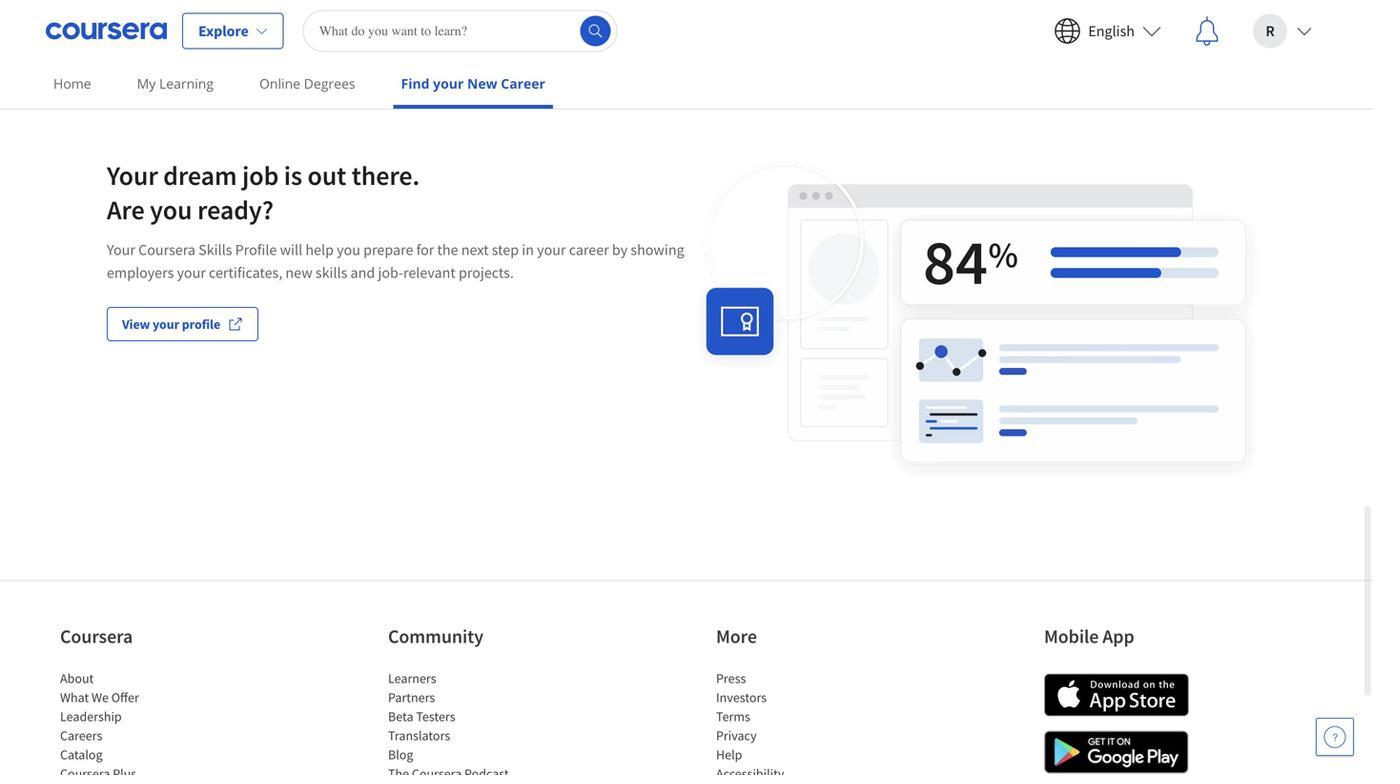 Task type: locate. For each thing, give the bounding box(es) containing it.
your dream job is out there. are you ready?
[[107, 159, 420, 227]]

is
[[284, 159, 302, 192]]

your down skills
[[177, 263, 206, 282]]

list item down catalog link
[[60, 764, 222, 775]]

0 vertical spatial your
[[107, 159, 158, 192]]

my learning
[[137, 74, 214, 93]]

skills
[[199, 240, 232, 259]]

press link
[[716, 670, 746, 687]]

1 horizontal spatial coursera
[[138, 240, 195, 259]]

about what we offer leadership careers catalog
[[60, 670, 139, 763]]

dream
[[163, 159, 237, 192]]

r button
[[1238, 0, 1328, 62]]

mobile app
[[1044, 625, 1135, 649]]

your coursera skills profile will help you prepare for the next step in your career by showing employers your certificates, new skills and job-relevant projects.
[[107, 240, 684, 282]]

0 horizontal spatial list item
[[60, 764, 222, 775]]

0 horizontal spatial you
[[150, 193, 192, 227]]

article up find
[[399, 14, 434, 31]]

0 vertical spatial coursera
[[138, 240, 195, 259]]

list containing about
[[60, 669, 222, 775]]

1 vertical spatial your
[[107, 240, 135, 259]]

2 horizontal spatial list item
[[716, 764, 878, 775]]

list containing press
[[716, 669, 878, 775]]

your right find
[[433, 74, 464, 93]]

1 your from the top
[[107, 159, 158, 192]]

article
[[48, 14, 84, 31], [399, 14, 434, 31]]

2 list from the left
[[388, 669, 550, 775]]

1 vertical spatial coursera
[[60, 625, 133, 649]]

coursera
[[138, 240, 195, 259], [60, 625, 133, 649]]

my learning link
[[129, 62, 221, 105]]

2 your from the top
[[107, 240, 135, 259]]

degrees
[[304, 74, 355, 93]]

translators
[[388, 727, 450, 744]]

list
[[60, 669, 222, 775], [388, 669, 550, 775], [716, 669, 878, 775]]

what
[[60, 689, 89, 706]]

list item for more
[[716, 764, 878, 775]]

your inside view your profile button
[[153, 316, 179, 333]]

help center image
[[1324, 726, 1347, 749]]

job
[[242, 159, 279, 192]]

your
[[433, 74, 464, 93], [537, 240, 566, 259], [177, 263, 206, 282], [153, 316, 179, 333]]

graphic of the learner profile page image
[[687, 158, 1267, 487]]

2 horizontal spatial list
[[716, 669, 878, 775]]

1 horizontal spatial list item
[[388, 764, 550, 775]]

your
[[107, 159, 158, 192], [107, 240, 135, 259]]

app
[[1103, 625, 1135, 649]]

view
[[122, 316, 150, 333]]

employers
[[107, 263, 174, 282]]

you inside the your coursera skills profile will help you prepare for the next step in your career by showing employers your certificates, new skills and job-relevant projects.
[[337, 240, 360, 259]]

your for your dream job is out there. are you ready?
[[107, 159, 158, 192]]

partners link
[[388, 689, 435, 706]]

0 horizontal spatial list
[[60, 669, 222, 775]]

list item down help on the right bottom of the page
[[716, 764, 878, 775]]

help
[[716, 746, 742, 763]]

home
[[53, 74, 91, 93]]

your right view in the left of the page
[[153, 316, 179, 333]]

coursera up employers
[[138, 240, 195, 259]]

list containing learners
[[388, 669, 550, 775]]

profile
[[182, 316, 220, 333]]

your inside your dream job is out there. are you ready?
[[107, 159, 158, 192]]

terms
[[716, 708, 750, 725]]

about link
[[60, 670, 94, 687]]

prepare
[[364, 240, 413, 259]]

english button
[[1039, 0, 1177, 62]]

investors
[[716, 689, 767, 706]]

career
[[501, 74, 545, 93]]

your up 'are'
[[107, 159, 158, 192]]

out
[[308, 159, 346, 192]]

step
[[492, 240, 519, 259]]

you up "and"
[[337, 240, 360, 259]]

2 list item from the left
[[388, 764, 550, 775]]

ready?
[[197, 193, 274, 227]]

0 horizontal spatial article
[[48, 14, 84, 31]]

1 article from the left
[[48, 14, 84, 31]]

coursera inside the your coursera skills profile will help you prepare for the next step in your career by showing employers your certificates, new skills and job-relevant projects.
[[138, 240, 195, 259]]

1 vertical spatial you
[[337, 240, 360, 259]]

community
[[388, 625, 484, 649]]

find your new career link
[[393, 62, 553, 109]]

1 horizontal spatial article
[[399, 14, 434, 31]]

beta
[[388, 708, 413, 725]]

press investors terms privacy help
[[716, 670, 767, 763]]

showing
[[631, 240, 684, 259]]

your up employers
[[107, 240, 135, 259]]

find your new career
[[401, 74, 545, 93]]

None search field
[[303, 10, 618, 52]]

what we offer link
[[60, 689, 139, 706]]

your inside the your coursera skills profile will help you prepare for the next step in your career by showing employers your certificates, new skills and job-relevant projects.
[[107, 240, 135, 259]]

relevant
[[403, 263, 456, 282]]

1 horizontal spatial you
[[337, 240, 360, 259]]

list item
[[60, 764, 222, 775], [388, 764, 550, 775], [716, 764, 878, 775]]

your right 'in' on the left top
[[537, 240, 566, 259]]

3 list item from the left
[[716, 764, 878, 775]]

3 list from the left
[[716, 669, 878, 775]]

for
[[416, 240, 434, 259]]

r
[[1266, 21, 1275, 41]]

certificates,
[[209, 263, 283, 282]]

home link
[[46, 62, 99, 105]]

blog
[[388, 746, 413, 763]]

What do you want to learn? text field
[[303, 10, 618, 52]]

0 vertical spatial you
[[150, 193, 192, 227]]

you down the dream
[[150, 193, 192, 227]]

2 article from the left
[[399, 14, 434, 31]]

online degrees link
[[252, 62, 363, 105]]

1 list item from the left
[[60, 764, 222, 775]]

list for community
[[388, 669, 550, 775]]

explore button
[[182, 13, 284, 49]]

1 list from the left
[[60, 669, 222, 775]]

article up home link
[[48, 14, 84, 31]]

list item down translators
[[388, 764, 550, 775]]

new
[[286, 263, 313, 282]]

find
[[401, 74, 430, 93]]

1 horizontal spatial list
[[388, 669, 550, 775]]

about
[[60, 670, 94, 687]]

you
[[150, 193, 192, 227], [337, 240, 360, 259]]

coursera up about "link"
[[60, 625, 133, 649]]

you inside your dream job is out there. are you ready?
[[150, 193, 192, 227]]



Task type: vqa. For each thing, say whether or not it's contained in the screenshot.


Task type: describe. For each thing, give the bounding box(es) containing it.
catalog
[[60, 746, 103, 763]]

get it on google play image
[[1044, 731, 1189, 774]]

careers
[[60, 727, 102, 744]]

explore
[[198, 21, 249, 41]]

download on the app store image
[[1044, 674, 1189, 717]]

projects.
[[459, 263, 514, 282]]

mobile
[[1044, 625, 1099, 649]]

the
[[437, 240, 458, 259]]

job-
[[378, 263, 403, 282]]

your for your coursera skills profile will help you prepare for the next step in your career by showing employers your certificates, new skills and job-relevant projects.
[[107, 240, 135, 259]]

and
[[351, 263, 375, 282]]

privacy link
[[716, 727, 757, 744]]

more
[[716, 625, 757, 649]]

learners link
[[388, 670, 436, 687]]

terms link
[[716, 708, 750, 725]]

skills
[[316, 263, 347, 282]]

online degrees
[[259, 74, 355, 93]]

we
[[92, 689, 109, 706]]

partners
[[388, 689, 435, 706]]

new
[[467, 74, 498, 93]]

beta testers link
[[388, 708, 456, 725]]

translators link
[[388, 727, 450, 744]]

english
[[1089, 21, 1135, 41]]

testers
[[416, 708, 456, 725]]

offer
[[111, 689, 139, 706]]

careers link
[[60, 727, 102, 744]]

0 horizontal spatial coursera
[[60, 625, 133, 649]]

view your profile
[[122, 316, 220, 333]]

leadership link
[[60, 708, 122, 725]]

my
[[137, 74, 156, 93]]

list item for community
[[388, 764, 550, 775]]

list for coursera
[[60, 669, 222, 775]]

in
[[522, 240, 534, 259]]

help
[[306, 240, 334, 259]]

investors link
[[716, 689, 767, 706]]

blog link
[[388, 746, 413, 763]]

view your profile button
[[107, 307, 259, 341]]

learning
[[159, 74, 214, 93]]

online
[[259, 74, 300, 93]]

privacy
[[716, 727, 757, 744]]

your inside find your new career link
[[433, 74, 464, 93]]

are
[[107, 193, 145, 227]]

profile
[[235, 240, 277, 259]]

coursera image
[[46, 16, 167, 46]]

by
[[612, 240, 628, 259]]

career
[[569, 240, 609, 259]]

will
[[280, 240, 302, 259]]

learners partners beta testers translators blog
[[388, 670, 456, 763]]

leadership
[[60, 708, 122, 725]]

catalog link
[[60, 746, 103, 763]]

press
[[716, 670, 746, 687]]

list for more
[[716, 669, 878, 775]]

list item for coursera
[[60, 764, 222, 775]]

help link
[[716, 746, 742, 763]]

there.
[[352, 159, 420, 192]]

learners
[[388, 670, 436, 687]]

next
[[461, 240, 489, 259]]



